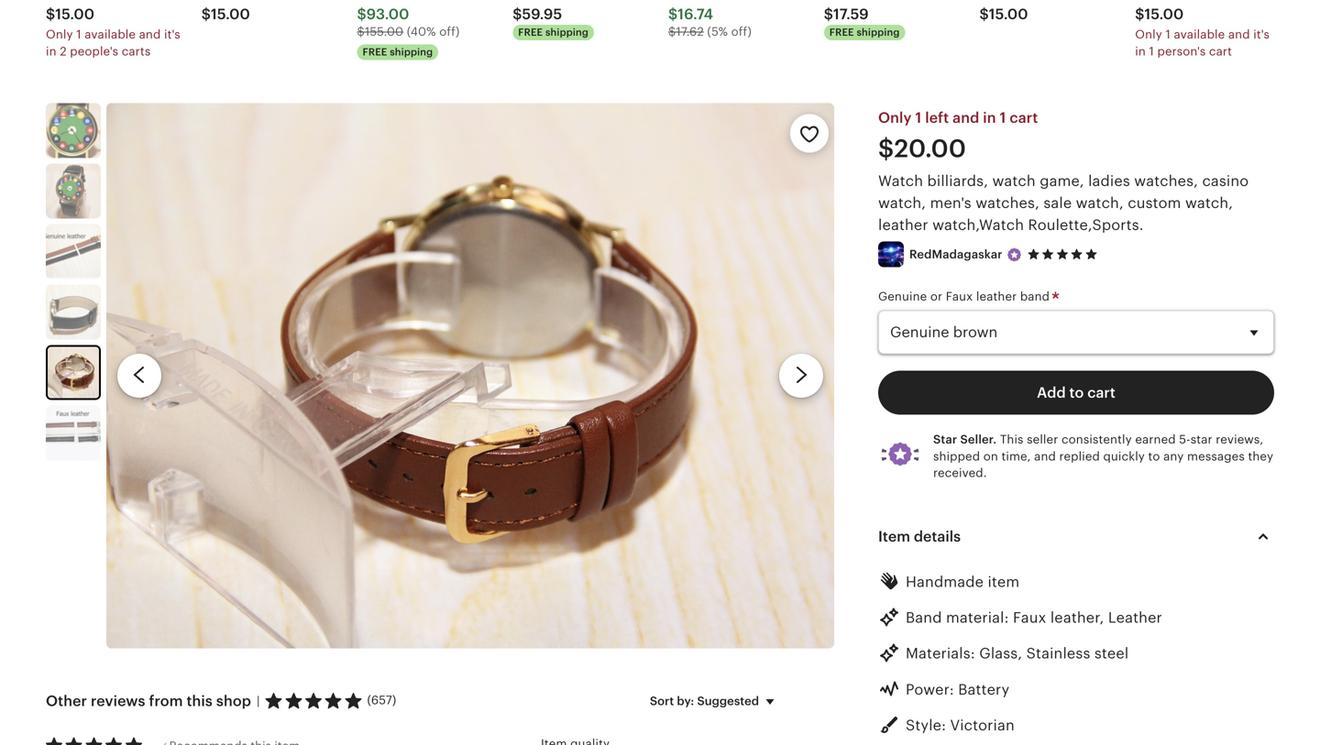 Task type: locate. For each thing, give the bounding box(es) containing it.
available for people's
[[85, 28, 136, 41]]

in
[[46, 44, 57, 58], [1135, 44, 1146, 58], [983, 109, 996, 126]]

watch, down watch
[[878, 195, 926, 211]]

cart right person's in the top of the page
[[1209, 44, 1232, 58]]

it's
[[164, 28, 180, 41], [1253, 28, 1270, 41]]

reviews,
[[1216, 433, 1264, 447]]

only up 2
[[46, 28, 73, 41]]

$ 93.00 $ 155.00 (40% off) free shipping
[[357, 6, 460, 58]]

0 horizontal spatial faux
[[946, 290, 973, 303]]

materials:
[[906, 646, 975, 662]]

free down 155.00
[[363, 46, 387, 58]]

to down earned
[[1148, 450, 1160, 463]]

leather inside watch billiards, watch game, ladies watches, casino watch, men's watches, sale watch,  custom watch, leather watch,watch roulette,sports.
[[878, 217, 928, 233]]

1 horizontal spatial only 1 available and it's in
[[1135, 28, 1270, 58]]

1 horizontal spatial to
[[1148, 450, 1160, 463]]

0 horizontal spatial in
[[46, 44, 57, 58]]

2 horizontal spatial watch,
[[1185, 195, 1233, 211]]

and up 1 person's cart
[[1228, 28, 1250, 41]]

shipping inside '$ 59.95 free shipping'
[[545, 27, 589, 38]]

off) right the (40%
[[439, 25, 460, 39]]

2 vertical spatial cart
[[1087, 385, 1116, 401]]

only 1 available and it's in
[[46, 28, 180, 58], [1135, 28, 1270, 58]]

star seller.
[[933, 433, 997, 447]]

1 horizontal spatial watch,
[[1076, 195, 1124, 211]]

0 horizontal spatial watches,
[[976, 195, 1040, 211]]

leather,
[[1050, 610, 1104, 626]]

17.59
[[833, 6, 869, 23]]

0 horizontal spatial cart
[[1010, 109, 1038, 126]]

replied
[[1059, 450, 1100, 463]]

shipping for 59.95
[[545, 27, 589, 38]]

1 vertical spatial cart
[[1010, 109, 1038, 126]]

cart inside button
[[1087, 385, 1116, 401]]

free for 59.95
[[518, 27, 543, 38]]

they
[[1248, 450, 1274, 463]]

only up person's in the top of the page
[[1135, 28, 1162, 41]]

2 only 1 available and it's in from the left
[[1135, 28, 1270, 58]]

game,
[[1040, 173, 1084, 189]]

$ 15.00
[[46, 6, 95, 23], [201, 6, 250, 23], [980, 6, 1028, 23], [1135, 6, 1184, 23]]

faux right the or
[[946, 290, 973, 303]]

1 horizontal spatial faux
[[1013, 610, 1046, 626]]

off)
[[439, 25, 460, 39], [731, 25, 752, 39]]

$ 17.59 free shipping
[[824, 6, 900, 38]]

and right left
[[953, 109, 979, 126]]

free inside $ 93.00 $ 155.00 (40% off) free shipping
[[363, 46, 387, 58]]

materials: glass, stainless steel
[[906, 646, 1129, 662]]

star_seller image
[[1006, 247, 1023, 263]]

available up 1 person's cart
[[1174, 28, 1225, 41]]

only
[[46, 28, 73, 41], [1135, 28, 1162, 41], [878, 109, 912, 126]]

0 vertical spatial faux
[[946, 290, 973, 303]]

0 horizontal spatial only 1 available and it's in
[[46, 28, 180, 58]]

shipping down the (40%
[[390, 46, 433, 58]]

$ 59.95 free shipping
[[513, 6, 589, 38]]

shipping inside $ 17.59 free shipping
[[857, 27, 900, 38]]

1 horizontal spatial shipping
[[545, 27, 589, 38]]

shipping down "59.95" at the left top
[[545, 27, 589, 38]]

available up 2 people's carts
[[85, 28, 136, 41]]

in inside only 1 left and in 1 cart $20.00
[[983, 109, 996, 126]]

2 horizontal spatial cart
[[1209, 44, 1232, 58]]

cart
[[1209, 44, 1232, 58], [1010, 109, 1038, 126], [1087, 385, 1116, 401]]

0 horizontal spatial only
[[46, 28, 73, 41]]

$ 16.74 $ 17.62 (5% off)
[[668, 6, 752, 39]]

off) right (5%
[[731, 25, 752, 39]]

2 horizontal spatial only
[[1135, 28, 1162, 41]]

shipping
[[545, 27, 589, 38], [857, 27, 900, 38], [390, 46, 433, 58]]

faux
[[946, 290, 973, 303], [1013, 610, 1046, 626]]

off) for 93.00
[[439, 25, 460, 39]]

shipping for 17.59
[[857, 27, 900, 38]]

and inside this seller consistently earned 5-star reviews, shipped on time, and replied quickly to any messages they received.
[[1034, 450, 1056, 463]]

1 horizontal spatial available
[[1174, 28, 1225, 41]]

off) inside $ 16.74 $ 17.62 (5% off)
[[731, 25, 752, 39]]

item details
[[878, 528, 961, 545]]

only 1 available and it's in for person's
[[1135, 28, 1270, 58]]

0 horizontal spatial it's
[[164, 28, 180, 41]]

leather up redmadagaskar icon
[[878, 217, 928, 233]]

2 it's from the left
[[1253, 28, 1270, 41]]

0 horizontal spatial available
[[85, 28, 136, 41]]

1 horizontal spatial watch billiards, watch game, ladies watches, casino watch, men's watches, sale watch, custom watch, leather watch,watch roulette,sports. image 5 image
[[106, 103, 834, 649]]

genuine
[[878, 290, 927, 303]]

redmadagaskar image
[[878, 242, 904, 267]]

$ inside $ 17.59 free shipping
[[824, 6, 833, 23]]

1 horizontal spatial it's
[[1253, 28, 1270, 41]]

in left 2
[[46, 44, 57, 58]]

material:
[[946, 610, 1009, 626]]

leather left band
[[976, 290, 1017, 303]]

to right add
[[1069, 385, 1084, 401]]

2 horizontal spatial shipping
[[857, 27, 900, 38]]

custom
[[1128, 195, 1181, 211]]

watches, up custom on the top
[[1134, 173, 1198, 189]]

other reviews from this shop
[[46, 693, 251, 709]]

left
[[925, 109, 949, 126]]

cart up consistently
[[1087, 385, 1116, 401]]

1 horizontal spatial in
[[983, 109, 996, 126]]

watch, down the ladies
[[1076, 195, 1124, 211]]

1 horizontal spatial cart
[[1087, 385, 1116, 401]]

1 horizontal spatial leather
[[976, 290, 1017, 303]]

item
[[878, 528, 910, 545]]

and inside only 1 left and in 1 cart $20.00
[[953, 109, 979, 126]]

(657)
[[367, 693, 396, 707]]

watch billiards, watch game, ladies watches, casino watch, men's watches, sale watch, custom watch, leather watch,watch roulette,sports. image 6 image
[[46, 406, 101, 461]]

$
[[46, 6, 55, 23], [201, 6, 211, 23], [357, 6, 366, 23], [513, 6, 522, 23], [668, 6, 678, 23], [824, 6, 833, 23], [980, 6, 989, 23], [1135, 6, 1145, 23], [357, 25, 365, 39], [668, 25, 676, 39]]

style:
[[906, 717, 946, 734]]

free inside $ 17.59 free shipping
[[829, 27, 854, 38]]

0 vertical spatial watches,
[[1134, 173, 1198, 189]]

messages
[[1187, 450, 1245, 463]]

in left person's in the top of the page
[[1135, 44, 1146, 58]]

1 up watch
[[1000, 109, 1006, 126]]

suggested
[[697, 694, 759, 708]]

1 horizontal spatial off)
[[731, 25, 752, 39]]

1 off) from the left
[[439, 25, 460, 39]]

free
[[518, 27, 543, 38], [829, 27, 854, 38], [363, 46, 387, 58]]

2 horizontal spatial free
[[829, 27, 854, 38]]

to
[[1069, 385, 1084, 401], [1148, 450, 1160, 463]]

ladies
[[1088, 173, 1130, 189]]

shop
[[216, 693, 251, 709]]

faux up the materials: glass, stainless steel
[[1013, 610, 1046, 626]]

0 horizontal spatial watch billiards, watch game, ladies watches, casino watch, men's watches, sale watch, custom watch, leather watch,watch roulette,sports. image 5 image
[[48, 347, 99, 398]]

0 horizontal spatial shipping
[[390, 46, 433, 58]]

2 available from the left
[[1174, 28, 1225, 41]]

4 15.00 from the left
[[1145, 6, 1184, 23]]

free for 17.59
[[829, 27, 854, 38]]

watch,watch
[[932, 217, 1024, 233]]

watch billiards, watch game, ladies watches, casino watch, men's watches, sale watch, custom watch, leather watch,watch roulette,sports. image 1 image
[[46, 103, 101, 158]]

1 vertical spatial leather
[[976, 290, 1017, 303]]

watch,
[[878, 195, 926, 211], [1076, 195, 1124, 211], [1185, 195, 1233, 211]]

1 horizontal spatial only
[[878, 109, 912, 126]]

free down "59.95" at the left top
[[518, 27, 543, 38]]

available
[[85, 28, 136, 41], [1174, 28, 1225, 41]]

0 horizontal spatial off)
[[439, 25, 460, 39]]

1 vertical spatial watches,
[[976, 195, 1040, 211]]

1 vertical spatial faux
[[1013, 610, 1046, 626]]

4 $ 15.00 from the left
[[1135, 6, 1184, 23]]

item details button
[[862, 515, 1291, 559]]

cart up watch
[[1010, 109, 1038, 126]]

|
[[257, 694, 260, 708]]

watch billiards, watch game, ladies watches, casino watch, men's watches, sale watch, custom watch, leather watch,watch roulette,sports. image 5 image
[[106, 103, 834, 649], [48, 347, 99, 398]]

redmadagaskar
[[909, 247, 1003, 261]]

1 only 1 available and it's in from the left
[[46, 28, 180, 58]]

only up $20.00
[[878, 109, 912, 126]]

0 horizontal spatial watch,
[[878, 195, 926, 211]]

0 vertical spatial leather
[[878, 217, 928, 233]]

3 15.00 from the left
[[989, 6, 1028, 23]]

only for 2
[[46, 28, 73, 41]]

and down seller
[[1034, 450, 1056, 463]]

shipping down 17.59
[[857, 27, 900, 38]]

0 vertical spatial cart
[[1209, 44, 1232, 58]]

redmadagaskar link
[[909, 246, 1003, 263]]

1
[[76, 28, 81, 41], [1166, 28, 1171, 41], [1149, 44, 1154, 58], [915, 109, 922, 126], [1000, 109, 1006, 126]]

free down 17.59
[[829, 27, 854, 38]]

add to cart
[[1037, 385, 1116, 401]]

0 horizontal spatial leather
[[878, 217, 928, 233]]

victorian
[[950, 717, 1015, 734]]

1 horizontal spatial free
[[518, 27, 543, 38]]

and
[[139, 28, 161, 41], [1228, 28, 1250, 41], [953, 109, 979, 126], [1034, 450, 1056, 463]]

1 available from the left
[[85, 28, 136, 41]]

1 $ 15.00 from the left
[[46, 6, 95, 23]]

in right left
[[983, 109, 996, 126]]

15.00
[[55, 6, 95, 23], [211, 6, 250, 23], [989, 6, 1028, 23], [1145, 6, 1184, 23]]

only for 1
[[1135, 28, 1162, 41]]

2 watch, from the left
[[1076, 195, 1124, 211]]

0 horizontal spatial free
[[363, 46, 387, 58]]

cart for add to cart
[[1087, 385, 1116, 401]]

off) inside $ 93.00 $ 155.00 (40% off) free shipping
[[439, 25, 460, 39]]

0 vertical spatial to
[[1069, 385, 1084, 401]]

handmade
[[906, 574, 984, 590]]

sort
[[650, 694, 674, 708]]

2 horizontal spatial in
[[1135, 44, 1146, 58]]

$ inside '$ 59.95 free shipping'
[[513, 6, 522, 23]]

stainless
[[1026, 646, 1090, 662]]

2 off) from the left
[[731, 25, 752, 39]]

carts
[[122, 44, 151, 58]]

watches,
[[1134, 173, 1198, 189], [976, 195, 1040, 211]]

steel
[[1095, 646, 1129, 662]]

1 up person's in the top of the page
[[1166, 28, 1171, 41]]

1 it's from the left
[[164, 28, 180, 41]]

93.00
[[366, 6, 409, 23]]

1 left person's in the top of the page
[[1149, 44, 1154, 58]]

0 horizontal spatial to
[[1069, 385, 1084, 401]]

watch, down casino
[[1185, 195, 1233, 211]]

sort by: suggested
[[650, 694, 759, 708]]

watches, down watch
[[976, 195, 1040, 211]]

style: victorian
[[906, 717, 1015, 734]]

free inside '$ 59.95 free shipping'
[[518, 27, 543, 38]]

1 vertical spatial to
[[1148, 450, 1160, 463]]

1 horizontal spatial watches,
[[1134, 173, 1198, 189]]

2 $ 15.00 from the left
[[201, 6, 250, 23]]

band
[[1020, 290, 1050, 303]]



Task type: vqa. For each thing, say whether or not it's contained in the screenshot.
to
yes



Task type: describe. For each thing, give the bounding box(es) containing it.
watch billiards, watch game, ladies watches, casino watch, men's watches, sale watch, custom watch, leather watch,watch roulette,sports. image 2 image
[[46, 164, 101, 219]]

add to cart button
[[878, 371, 1274, 415]]

watch
[[992, 173, 1036, 189]]

cart inside only 1 left and in 1 cart $20.00
[[1010, 109, 1038, 126]]

this
[[187, 693, 213, 709]]

power:
[[906, 682, 954, 698]]

details
[[914, 528, 961, 545]]

person's
[[1157, 44, 1206, 58]]

any
[[1164, 450, 1184, 463]]

available for person's
[[1174, 28, 1225, 41]]

5-
[[1179, 433, 1191, 447]]

(40%
[[407, 25, 436, 39]]

seller
[[1027, 433, 1058, 447]]

received.
[[933, 466, 987, 480]]

$20.00
[[878, 134, 966, 163]]

other
[[46, 693, 87, 709]]

time,
[[1002, 450, 1031, 463]]

and up the carts
[[139, 28, 161, 41]]

in for 2 people's carts
[[46, 44, 57, 58]]

leather
[[1108, 610, 1162, 626]]

59.95
[[522, 6, 562, 23]]

genuine or faux leather band
[[878, 290, 1053, 303]]

1 15.00 from the left
[[55, 6, 95, 23]]

shipped
[[933, 450, 980, 463]]

glass,
[[979, 646, 1022, 662]]

on
[[983, 450, 998, 463]]

casino
[[1202, 173, 1249, 189]]

sort by: suggested button
[[636, 682, 795, 720]]

2 15.00 from the left
[[211, 6, 250, 23]]

in for 1 person's cart
[[1135, 44, 1146, 58]]

to inside this seller consistently earned 5-star reviews, shipped on time, and replied quickly to any messages they received.
[[1148, 450, 1160, 463]]

from
[[149, 693, 183, 709]]

reviews
[[91, 693, 145, 709]]

band
[[906, 610, 942, 626]]

handmade item
[[906, 574, 1020, 590]]

off) for 16.74
[[731, 25, 752, 39]]

this seller consistently earned 5-star reviews, shipped on time, and replied quickly to any messages they received.
[[933, 433, 1274, 480]]

by:
[[677, 694, 694, 708]]

faux for leather,
[[1013, 610, 1046, 626]]

to inside button
[[1069, 385, 1084, 401]]

band material: faux leather, leather
[[906, 610, 1162, 626]]

1 up people's
[[76, 28, 81, 41]]

quickly
[[1103, 450, 1145, 463]]

this
[[1000, 433, 1024, 447]]

only 1 left and in 1 cart $20.00
[[878, 109, 1038, 163]]

add
[[1037, 385, 1066, 401]]

roulette,sports.
[[1028, 217, 1144, 233]]

it's for 1 person's cart
[[1253, 28, 1270, 41]]

only inside only 1 left and in 1 cart $20.00
[[878, 109, 912, 126]]

155.00
[[365, 25, 404, 39]]

shipping inside $ 93.00 $ 155.00 (40% off) free shipping
[[390, 46, 433, 58]]

watch billiards, watch game, ladies watches, casino watch, men's watches, sale watch, custom watch, leather watch,watch roulette,sports. image 3 image
[[46, 224, 101, 279]]

consistently
[[1062, 433, 1132, 447]]

1 person's cart
[[1149, 44, 1232, 58]]

or
[[930, 290, 943, 303]]

only 1 available and it's in for people's
[[46, 28, 180, 58]]

it's for 2 people's carts
[[164, 28, 180, 41]]

16.74
[[678, 6, 713, 23]]

men's
[[930, 195, 972, 211]]

3 $ 15.00 from the left
[[980, 6, 1028, 23]]

faux for leather
[[946, 290, 973, 303]]

power: battery
[[906, 682, 1010, 698]]

2
[[60, 44, 67, 58]]

battery
[[958, 682, 1010, 698]]

1 left left
[[915, 109, 922, 126]]

people's
[[70, 44, 118, 58]]

item
[[988, 574, 1020, 590]]

cart for 1 person's cart
[[1209, 44, 1232, 58]]

2 people's carts
[[60, 44, 151, 58]]

1 watch, from the left
[[878, 195, 926, 211]]

billiards,
[[927, 173, 988, 189]]

3 watch, from the left
[[1185, 195, 1233, 211]]

(5%
[[707, 25, 728, 39]]

earned
[[1135, 433, 1176, 447]]

17.62
[[676, 25, 704, 39]]

watch
[[878, 173, 923, 189]]

star
[[933, 433, 957, 447]]

watch billiards, watch game, ladies watches, casino watch, men's watches, sale watch, custom watch, leather watch,watch roulette,sports. image 4 image
[[46, 285, 101, 340]]

sale
[[1044, 195, 1072, 211]]

watch billiards, watch game, ladies watches, casino watch, men's watches, sale watch,  custom watch, leather watch,watch roulette,sports.
[[878, 173, 1249, 233]]

seller.
[[960, 433, 997, 447]]

star
[[1191, 433, 1213, 447]]



